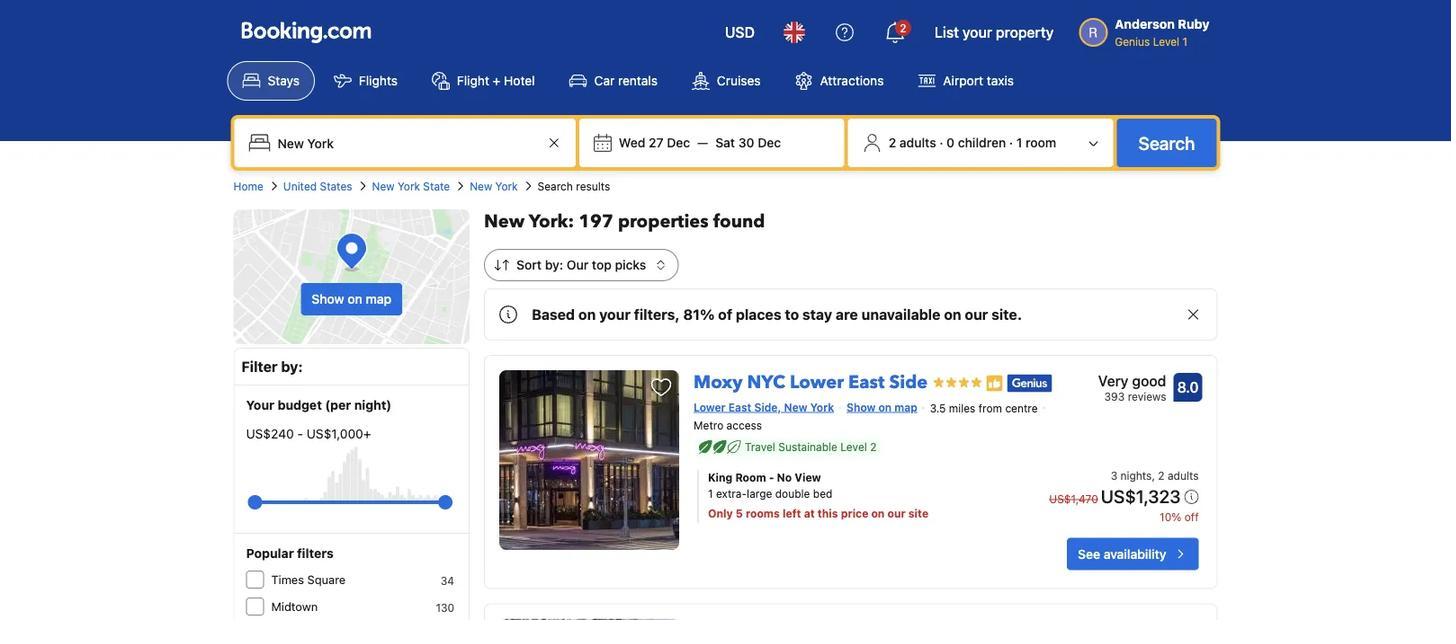 Task type: describe. For each thing, give the bounding box(es) containing it.
room
[[1026, 135, 1057, 150]]

your account menu anderson ruby genius level 1 element
[[1079, 8, 1217, 49]]

new york
[[470, 180, 518, 193]]

27
[[649, 135, 664, 150]]

places
[[736, 306, 782, 323]]

moxy nyc lower east side
[[694, 371, 928, 395]]

0 horizontal spatial east
[[729, 401, 752, 414]]

stays
[[268, 73, 300, 88]]

2 adults · 0 children · 1 room
[[889, 135, 1057, 150]]

search button
[[1117, 119, 1217, 167]]

results
[[576, 180, 610, 193]]

site.
[[992, 306, 1022, 323]]

times square
[[271, 574, 346, 587]]

ruby
[[1178, 17, 1210, 31]]

1 horizontal spatial our
[[965, 306, 988, 323]]

scored 8.0 element
[[1174, 373, 1203, 402]]

properties
[[618, 210, 709, 234]]

new york state
[[372, 180, 450, 193]]

us$1,323
[[1101, 487, 1181, 508]]

reviews
[[1128, 391, 1167, 403]]

1 inside king room  - no view 1 extra-large double bed only 5 rooms left at this price on our site
[[708, 488, 713, 501]]

nights
[[1121, 470, 1152, 483]]

taxis
[[987, 73, 1014, 88]]

level inside anderson ruby genius level 1
[[1153, 35, 1180, 48]]

attractions
[[820, 73, 884, 88]]

1 inside anderson ruby genius level 1
[[1183, 35, 1188, 48]]

lower inside "moxy nyc lower east side" link
[[790, 371, 844, 395]]

new york link
[[470, 178, 518, 194]]

picks
[[615, 258, 646, 273]]

filters
[[297, 547, 334, 562]]

- inside king room  - no view 1 extra-large double bed only 5 rooms left at this price on our site
[[769, 472, 774, 485]]

2 button
[[874, 11, 917, 54]]

2 inside button
[[889, 135, 896, 150]]

1 vertical spatial lower
[[694, 401, 726, 414]]

1 horizontal spatial your
[[963, 24, 992, 41]]

new york: 197 properties found
[[484, 210, 765, 234]]

night)
[[354, 398, 392, 413]]

united
[[283, 180, 317, 193]]

new york state link
[[372, 178, 450, 194]]

nyc
[[747, 371, 786, 395]]

us$1,470
[[1050, 494, 1099, 506]]

good
[[1132, 373, 1167, 390]]

rooms
[[746, 508, 780, 521]]

home link
[[234, 178, 263, 194]]

3 nights , 2 adults
[[1111, 470, 1199, 483]]

+
[[493, 73, 501, 88]]

3.5 miles from centre metro access
[[694, 403, 1038, 433]]

very good element
[[1098, 371, 1167, 392]]

on inside king room  - no view 1 extra-large double bed only 5 rooms left at this price on our site
[[871, 508, 885, 521]]

(per
[[325, 398, 351, 413]]

adults inside button
[[900, 135, 936, 150]]

map inside button
[[366, 292, 392, 307]]

—
[[698, 135, 708, 150]]

filters,
[[634, 306, 680, 323]]

1 · from the left
[[940, 135, 944, 150]]

side
[[889, 371, 928, 395]]

from
[[979, 403, 1002, 415]]

only
[[708, 508, 733, 521]]

flight
[[457, 73, 489, 88]]

double
[[775, 488, 810, 501]]

usd button
[[714, 11, 766, 54]]

cruises
[[717, 73, 761, 88]]

of
[[718, 306, 732, 323]]

popular
[[246, 547, 294, 562]]

king room  - no view 1 extra-large double bed only 5 rooms left at this price on our site
[[708, 472, 929, 521]]

travel
[[745, 442, 776, 454]]

your
[[246, 398, 274, 413]]

on inside button
[[348, 292, 362, 307]]

0 vertical spatial -
[[297, 427, 303, 442]]

site
[[909, 508, 929, 521]]

left
[[783, 508, 801, 521]]

airport taxis link
[[903, 61, 1029, 101]]

show on map button
[[301, 283, 402, 316]]

sort
[[517, 258, 542, 273]]

10% off
[[1160, 512, 1199, 524]]

flights link
[[318, 61, 413, 101]]

popular filters
[[246, 547, 334, 562]]

midtown
[[271, 601, 318, 614]]

car
[[594, 73, 615, 88]]

moxy nyc lower east side image
[[499, 371, 679, 551]]

us$1,000+
[[307, 427, 371, 442]]

1 vertical spatial show on map
[[847, 401, 918, 414]]

view
[[795, 472, 821, 485]]

home
[[234, 180, 263, 193]]

our inside king room  - no view 1 extra-large double bed only 5 rooms left at this price on our site
[[888, 508, 906, 521]]

by: for filter
[[281, 359, 303, 376]]

10%
[[1160, 512, 1182, 524]]

stays link
[[227, 61, 315, 101]]

attractions link
[[780, 61, 899, 101]]

393
[[1105, 391, 1125, 403]]

filter
[[242, 359, 278, 376]]

Where are you going? field
[[270, 127, 543, 159]]

show on map inside button
[[312, 292, 392, 307]]

stay
[[803, 306, 832, 323]]



Task type: vqa. For each thing, say whether or not it's contained in the screenshot.
the bottommost East
yes



Task type: locate. For each thing, give the bounding box(es) containing it.
king room  - no view link
[[708, 470, 1012, 487]]

rentals
[[618, 73, 658, 88]]

1 inside 2 adults · 0 children · 1 room button
[[1017, 135, 1023, 150]]

moxy nyc lower east side link
[[694, 364, 928, 395]]

group
[[255, 489, 445, 517]]

0 horizontal spatial york
[[398, 180, 420, 193]]

level up king room  - no view link
[[841, 442, 867, 454]]

hotel
[[504, 73, 535, 88]]

by: right filter
[[281, 359, 303, 376]]

sort by: our top picks
[[517, 258, 646, 273]]

moxy
[[694, 371, 743, 395]]

lower right nyc
[[790, 371, 844, 395]]

1 down ruby
[[1183, 35, 1188, 48]]

· left 0
[[940, 135, 944, 150]]

centre
[[1005, 403, 1038, 415]]

sat
[[716, 135, 735, 150]]

booking.com image
[[242, 22, 371, 43]]

0 horizontal spatial dec
[[667, 135, 690, 150]]

show on map
[[312, 292, 392, 307], [847, 401, 918, 414]]

found
[[713, 210, 765, 234]]

0 vertical spatial your
[[963, 24, 992, 41]]

1 vertical spatial east
[[729, 401, 752, 414]]

8.0
[[1178, 379, 1199, 396]]

2 dec from the left
[[758, 135, 781, 150]]

unavailable
[[862, 306, 941, 323]]

search results updated. new york: 197 properties found. applied filters: manhattan, very good: 8+. element
[[484, 210, 1218, 235]]

0 horizontal spatial map
[[366, 292, 392, 307]]

1 horizontal spatial lower
[[790, 371, 844, 395]]

travel sustainable level 2
[[745, 442, 877, 454]]

1 vertical spatial search
[[538, 180, 573, 193]]

1 vertical spatial 1
[[1017, 135, 1023, 150]]

1 vertical spatial level
[[841, 442, 867, 454]]

0 vertical spatial adults
[[900, 135, 936, 150]]

based
[[532, 306, 575, 323]]

our
[[965, 306, 988, 323], [888, 508, 906, 521]]

budget
[[278, 398, 322, 413]]

map
[[366, 292, 392, 307], [895, 401, 918, 414]]

side,
[[754, 401, 781, 414]]

1 vertical spatial -
[[769, 472, 774, 485]]

2 right ,
[[1158, 470, 1165, 483]]

york down moxy nyc lower east side
[[810, 401, 834, 414]]

0 vertical spatial east
[[849, 371, 885, 395]]

- left the no in the bottom of the page
[[769, 472, 774, 485]]

2
[[900, 22, 907, 34], [889, 135, 896, 150], [870, 442, 877, 454], [1158, 470, 1165, 483]]

new for new york state
[[372, 180, 395, 193]]

new right the state
[[470, 180, 492, 193]]

adults
[[900, 135, 936, 150], [1168, 470, 1199, 483]]

airport
[[943, 73, 984, 88]]

dec right "30" on the right top of page
[[758, 135, 781, 150]]

york left search results
[[495, 180, 518, 193]]

1 vertical spatial by:
[[281, 359, 303, 376]]

by: for sort
[[545, 258, 563, 273]]

show inside button
[[312, 292, 344, 307]]

1 horizontal spatial search
[[1139, 132, 1195, 153]]

0 vertical spatial by:
[[545, 258, 563, 273]]

extra-
[[716, 488, 747, 501]]

,
[[1152, 470, 1155, 483]]

2 adults · 0 children · 1 room button
[[855, 126, 1106, 160]]

miles
[[949, 403, 976, 415]]

2 horizontal spatial york
[[810, 401, 834, 414]]

1 horizontal spatial ·
[[1010, 135, 1013, 150]]

genius discounts available at this property. image
[[1007, 375, 1052, 393], [1007, 375, 1052, 393]]

2 left list
[[900, 22, 907, 34]]

room
[[736, 472, 766, 485]]

search inside button
[[1139, 132, 1195, 153]]

wed 27 dec — sat 30 dec
[[619, 135, 781, 150]]

metro
[[694, 420, 724, 433]]

0 horizontal spatial ·
[[940, 135, 944, 150]]

2 horizontal spatial 1
[[1183, 35, 1188, 48]]

times
[[271, 574, 304, 587]]

your left filters,
[[599, 306, 631, 323]]

car rentals
[[594, 73, 658, 88]]

0 vertical spatial our
[[965, 306, 988, 323]]

0 vertical spatial show on map
[[312, 292, 392, 307]]

0 horizontal spatial show
[[312, 292, 344, 307]]

usd
[[725, 24, 755, 41]]

list your property
[[935, 24, 1054, 41]]

cruises link
[[677, 61, 776, 101]]

access
[[727, 420, 762, 433]]

wed
[[619, 135, 646, 150]]

new for new york
[[470, 180, 492, 193]]

by:
[[545, 258, 563, 273], [281, 359, 303, 376]]

0 horizontal spatial level
[[841, 442, 867, 454]]

2 · from the left
[[1010, 135, 1013, 150]]

0 horizontal spatial lower
[[694, 401, 726, 414]]

us$240
[[246, 427, 294, 442]]

united states link
[[283, 178, 352, 194]]

0 horizontal spatial our
[[888, 508, 906, 521]]

0 horizontal spatial your
[[599, 306, 631, 323]]

level
[[1153, 35, 1180, 48], [841, 442, 867, 454]]

dec right 27
[[667, 135, 690, 150]]

1 horizontal spatial show on map
[[847, 401, 918, 414]]

1 horizontal spatial map
[[895, 401, 918, 414]]

price
[[841, 508, 869, 521]]

0 vertical spatial map
[[366, 292, 392, 307]]

1 horizontal spatial dec
[[758, 135, 781, 150]]

0 horizontal spatial by:
[[281, 359, 303, 376]]

2 inside dropdown button
[[900, 22, 907, 34]]

1 horizontal spatial east
[[849, 371, 885, 395]]

new for new york: 197 properties found
[[484, 210, 525, 234]]

1 dec from the left
[[667, 135, 690, 150]]

0 vertical spatial lower
[[790, 371, 844, 395]]

your right list
[[963, 24, 992, 41]]

anderson
[[1115, 17, 1175, 31]]

0 horizontal spatial -
[[297, 427, 303, 442]]

0 horizontal spatial search
[[538, 180, 573, 193]]

0 vertical spatial level
[[1153, 35, 1180, 48]]

filter by:
[[242, 359, 303, 376]]

1 horizontal spatial -
[[769, 472, 774, 485]]

york
[[398, 180, 420, 193], [495, 180, 518, 193], [810, 401, 834, 414]]

flights
[[359, 73, 398, 88]]

united states
[[283, 180, 352, 193]]

1 left room
[[1017, 135, 1023, 150]]

our left site
[[888, 508, 906, 521]]

adults left 0
[[900, 135, 936, 150]]

5
[[736, 508, 743, 521]]

level down 'anderson'
[[1153, 35, 1180, 48]]

east up access
[[729, 401, 752, 414]]

lower up metro
[[694, 401, 726, 414]]

see
[[1078, 547, 1101, 562]]

·
[[940, 135, 944, 150], [1010, 135, 1013, 150]]

off
[[1185, 512, 1199, 524]]

based on your filters, 81% of places to stay are unavailable on our site.
[[532, 306, 1022, 323]]

property
[[996, 24, 1054, 41]]

lower east side, new york
[[694, 401, 834, 414]]

york:
[[529, 210, 574, 234]]

york for new york state
[[398, 180, 420, 193]]

children
[[958, 135, 1006, 150]]

30
[[739, 135, 755, 150]]

search
[[1139, 132, 1195, 153], [538, 180, 573, 193]]

1 horizontal spatial adults
[[1168, 470, 1199, 483]]

1 horizontal spatial 1
[[1017, 135, 1023, 150]]

see availability
[[1078, 547, 1167, 562]]

adults right ,
[[1168, 470, 1199, 483]]

east up 3.5 miles from centre metro access
[[849, 371, 885, 395]]

by: left our
[[545, 258, 563, 273]]

0 vertical spatial search
[[1139, 132, 1195, 153]]

- down the budget
[[297, 427, 303, 442]]

3
[[1111, 470, 1118, 483]]

york for new york
[[495, 180, 518, 193]]

1 vertical spatial adults
[[1168, 470, 1199, 483]]

king
[[708, 472, 733, 485]]

1 vertical spatial your
[[599, 306, 631, 323]]

1 vertical spatial our
[[888, 508, 906, 521]]

search for search results
[[538, 180, 573, 193]]

list your property link
[[924, 11, 1065, 54]]

0
[[947, 135, 955, 150]]

130
[[436, 602, 454, 615]]

197
[[579, 210, 614, 234]]

0 vertical spatial 1
[[1183, 35, 1188, 48]]

our left site.
[[965, 306, 988, 323]]

search for search
[[1139, 132, 1195, 153]]

very good 393 reviews
[[1098, 373, 1167, 403]]

1 vertical spatial map
[[895, 401, 918, 414]]

1 horizontal spatial by:
[[545, 258, 563, 273]]

1 vertical spatial show
[[847, 401, 876, 414]]

1 horizontal spatial level
[[1153, 35, 1180, 48]]

dec
[[667, 135, 690, 150], [758, 135, 781, 150]]

new right states
[[372, 180, 395, 193]]

1 horizontal spatial show
[[847, 401, 876, 414]]

1 down king
[[708, 488, 713, 501]]

wed 27 dec button
[[612, 127, 698, 159]]

at
[[804, 508, 815, 521]]

sat 30 dec button
[[708, 127, 788, 159]]

new right side, on the right bottom of the page
[[784, 401, 808, 414]]

2 down 3.5 miles from centre metro access
[[870, 442, 877, 454]]

0 horizontal spatial 1
[[708, 488, 713, 501]]

0 horizontal spatial adults
[[900, 135, 936, 150]]

2 left 0
[[889, 135, 896, 150]]

· right the 'children'
[[1010, 135, 1013, 150]]

york left the state
[[398, 180, 420, 193]]

0 vertical spatial show
[[312, 292, 344, 307]]

0 horizontal spatial show on map
[[312, 292, 392, 307]]

new down new york
[[484, 210, 525, 234]]

airport taxis
[[943, 73, 1014, 88]]

this property is part of our preferred partner programme. it is committed to providing commendable service and good value. it will pay us a higher commission if you make a booking. image
[[986, 375, 1004, 393], [986, 375, 1004, 393]]

flight + hotel link
[[417, 61, 550, 101]]

square
[[307, 574, 346, 587]]

1 horizontal spatial york
[[495, 180, 518, 193]]

2 vertical spatial 1
[[708, 488, 713, 501]]



